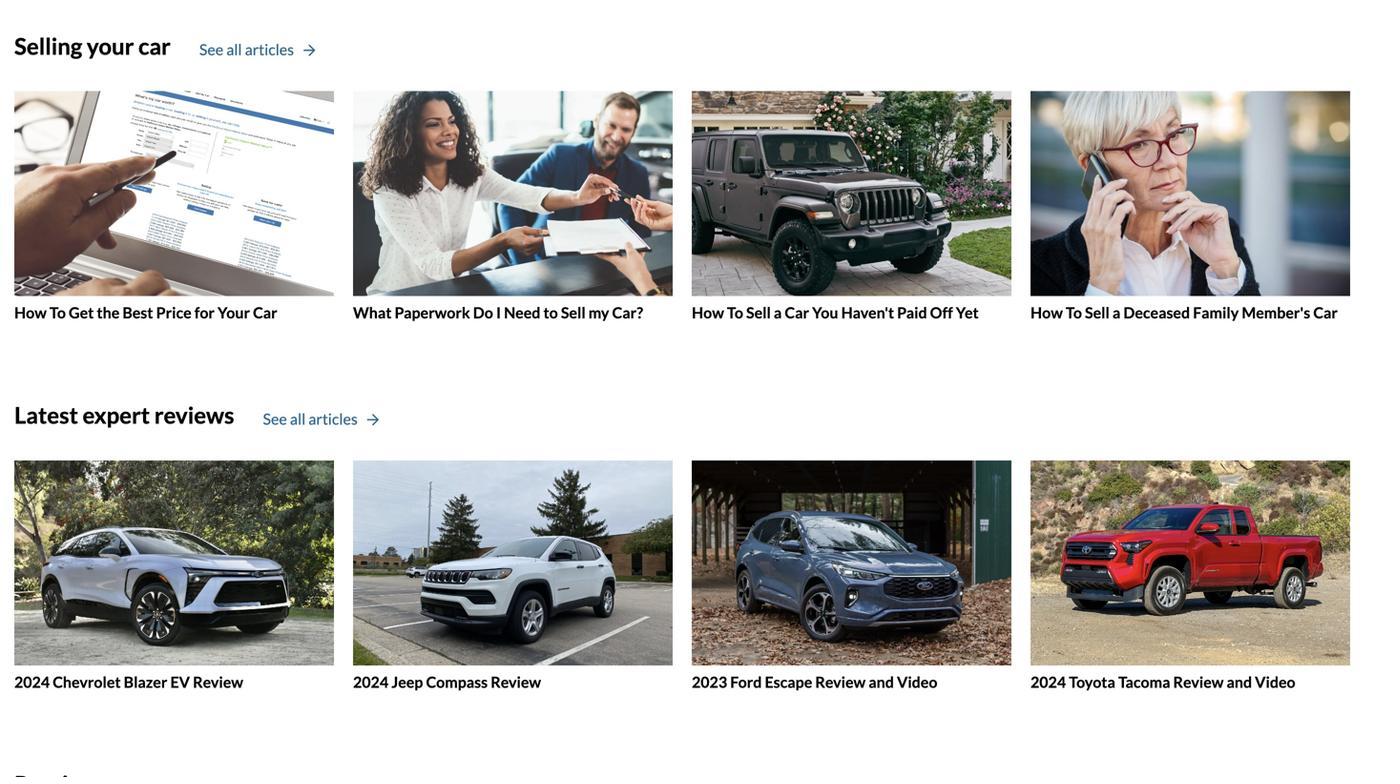 Task type: vqa. For each thing, say whether or not it's contained in the screenshot.
the leftmost on
no



Task type: describe. For each thing, give the bounding box(es) containing it.
ev
[[170, 673, 190, 692]]

2024 chevrolet blazer ev review link
[[14, 461, 334, 692]]

paid
[[897, 304, 927, 322]]

see all articles link for selling your car
[[199, 38, 315, 61]]

a for car
[[774, 304, 782, 322]]

arrow right image
[[367, 414, 379, 427]]

2024 toyota tacoma review and video
[[1031, 673, 1296, 692]]

to for how to get the best price for your car
[[50, 304, 66, 322]]

how to get the best price for your car
[[14, 304, 277, 322]]

off
[[930, 304, 953, 322]]

2023
[[692, 673, 727, 692]]

see all articles link for latest expert reviews
[[263, 408, 379, 431]]

to for how to sell a deceased family member's car
[[1066, 304, 1082, 322]]

2023 ford escape review and video link
[[692, 461, 1012, 692]]

2024 chevrolet blazer ev review
[[14, 673, 243, 692]]

how to sell a deceased family member's car link
[[1031, 91, 1351, 322]]

see all articles for selling your car
[[199, 40, 294, 59]]

latest
[[14, 402, 78, 429]]

to for how to sell a car you haven't paid off yet
[[727, 304, 743, 322]]

video for 2023 ford escape review and video
[[897, 673, 938, 692]]

how to sell a car you haven't paid off yet
[[692, 304, 979, 322]]

and for 2024 toyota tacoma review and video
[[1227, 673, 1252, 692]]

escape
[[765, 673, 813, 692]]

jeep
[[392, 673, 423, 692]]

how to sell a deceased family member's car image
[[1031, 91, 1351, 296]]

get
[[69, 304, 94, 322]]

arrow right image
[[304, 44, 315, 57]]

you
[[812, 304, 838, 322]]

the
[[97, 304, 120, 322]]

yet
[[956, 304, 979, 322]]

your
[[87, 32, 134, 59]]

articles for car
[[245, 40, 294, 59]]

i
[[496, 304, 501, 322]]

to
[[544, 304, 558, 322]]

1 review from the left
[[193, 673, 243, 692]]

tacoma
[[1119, 673, 1171, 692]]

articles for reviews
[[309, 410, 358, 428]]

ford
[[730, 673, 762, 692]]

how for how to sell a car you haven't paid off yet
[[692, 304, 724, 322]]

what paperwork do i need to sell my car?
[[353, 304, 643, 322]]

see for latest expert reviews
[[263, 410, 287, 428]]

family
[[1193, 304, 1239, 322]]

compass
[[426, 673, 488, 692]]

haven't
[[841, 304, 894, 322]]

how to get the best price for your car image
[[14, 91, 334, 296]]

what
[[353, 304, 392, 322]]

review for 2024 jeep compass review
[[491, 673, 541, 692]]

2024 jeep compass review image
[[353, 461, 673, 666]]



Task type: locate. For each thing, give the bounding box(es) containing it.
0 vertical spatial see all articles link
[[199, 38, 315, 61]]

see right car
[[199, 40, 223, 59]]

a for deceased
[[1113, 304, 1121, 322]]

review right compass
[[491, 673, 541, 692]]

review right tacoma
[[1174, 673, 1224, 692]]

sell for how to sell a car you haven't paid off yet
[[746, 304, 771, 322]]

2024 jeep compass review link
[[353, 461, 673, 692]]

how for how to get the best price for your car
[[14, 304, 47, 322]]

2024 inside 2024 jeep compass review link
[[353, 673, 389, 692]]

1 horizontal spatial and
[[1227, 673, 1252, 692]]

review right the ev
[[193, 673, 243, 692]]

1 horizontal spatial 2024
[[353, 673, 389, 692]]

0 vertical spatial articles
[[245, 40, 294, 59]]

sell right to
[[561, 304, 586, 322]]

to left get
[[50, 304, 66, 322]]

all
[[226, 40, 242, 59], [290, 410, 306, 428]]

and right escape
[[869, 673, 894, 692]]

toyota
[[1069, 673, 1116, 692]]

see all articles
[[199, 40, 294, 59], [263, 410, 358, 428]]

0 horizontal spatial a
[[774, 304, 782, 322]]

0 horizontal spatial to
[[50, 304, 66, 322]]

all for car
[[226, 40, 242, 59]]

2 to from the left
[[727, 304, 743, 322]]

how to sell a deceased family member's car
[[1031, 304, 1338, 322]]

3 2024 from the left
[[1031, 673, 1066, 692]]

how left get
[[14, 304, 47, 322]]

how right car?
[[692, 304, 724, 322]]

2024 jeep compass review
[[353, 673, 541, 692]]

1 horizontal spatial a
[[1113, 304, 1121, 322]]

review
[[193, 673, 243, 692], [491, 673, 541, 692], [815, 673, 866, 692], [1174, 673, 1224, 692]]

1 video from the left
[[897, 673, 938, 692]]

car
[[138, 32, 171, 59]]

articles
[[245, 40, 294, 59], [309, 410, 358, 428]]

to inside how to get the best price for your car link
[[50, 304, 66, 322]]

2 sell from the left
[[746, 304, 771, 322]]

2023 ford escape review and video
[[692, 673, 938, 692]]

all left arrow right image
[[226, 40, 242, 59]]

see all articles left arrow right icon
[[263, 410, 358, 428]]

1 2024 from the left
[[14, 673, 50, 692]]

2 review from the left
[[491, 673, 541, 692]]

3 how from the left
[[1031, 304, 1063, 322]]

2 horizontal spatial how
[[1031, 304, 1063, 322]]

sell left deceased
[[1085, 304, 1110, 322]]

2024 for 2024 chevrolet blazer ev review
[[14, 673, 50, 692]]

price
[[156, 304, 192, 322]]

deceased
[[1124, 304, 1190, 322]]

0 horizontal spatial car
[[253, 304, 277, 322]]

car right "member's"
[[1314, 304, 1338, 322]]

0 horizontal spatial articles
[[245, 40, 294, 59]]

2024 for 2024 jeep compass review
[[353, 673, 389, 692]]

how
[[14, 304, 47, 322], [692, 304, 724, 322], [1031, 304, 1063, 322]]

1 car from the left
[[253, 304, 277, 322]]

2 horizontal spatial car
[[1314, 304, 1338, 322]]

to left you
[[727, 304, 743, 322]]

2 car from the left
[[785, 304, 809, 322]]

how to get the best price for your car link
[[14, 91, 334, 322]]

see all articles for latest expert reviews
[[263, 410, 358, 428]]

car left you
[[785, 304, 809, 322]]

reviews
[[154, 402, 234, 429]]

see for selling your car
[[199, 40, 223, 59]]

2 horizontal spatial 2024
[[1031, 673, 1066, 692]]

a left you
[[774, 304, 782, 322]]

0 horizontal spatial and
[[869, 673, 894, 692]]

and
[[869, 673, 894, 692], [1227, 673, 1252, 692]]

articles left arrow right image
[[245, 40, 294, 59]]

2 horizontal spatial to
[[1066, 304, 1082, 322]]

3 car from the left
[[1314, 304, 1338, 322]]

1 vertical spatial see all articles link
[[263, 408, 379, 431]]

to
[[50, 304, 66, 322], [727, 304, 743, 322], [1066, 304, 1082, 322]]

2024 inside 2024 chevrolet blazer ev review link
[[14, 673, 50, 692]]

car right "your"
[[253, 304, 277, 322]]

2024 chevrolet blazer ev review image
[[14, 461, 334, 666]]

2 and from the left
[[1227, 673, 1252, 692]]

2024 toyota tacoma review and video image
[[1031, 461, 1351, 666]]

2024 inside 2024 toyota tacoma review and video link
[[1031, 673, 1066, 692]]

review right escape
[[815, 673, 866, 692]]

video for 2024 toyota tacoma review and video
[[1255, 673, 1296, 692]]

0 vertical spatial see all articles
[[199, 40, 294, 59]]

1 horizontal spatial car
[[785, 304, 809, 322]]

do
[[473, 304, 493, 322]]

for
[[194, 304, 215, 322]]

1 horizontal spatial all
[[290, 410, 306, 428]]

1 sell from the left
[[561, 304, 586, 322]]

selling your car
[[14, 32, 171, 59]]

1 horizontal spatial articles
[[309, 410, 358, 428]]

best
[[122, 304, 153, 322]]

3 to from the left
[[1066, 304, 1082, 322]]

3 review from the left
[[815, 673, 866, 692]]

sell
[[561, 304, 586, 322], [746, 304, 771, 322], [1085, 304, 1110, 322]]

see all articles left arrow right image
[[199, 40, 294, 59]]

1 a from the left
[[774, 304, 782, 322]]

expert
[[83, 402, 150, 429]]

0 horizontal spatial sell
[[561, 304, 586, 322]]

chevrolet
[[53, 673, 121, 692]]

1 vertical spatial see all articles
[[263, 410, 358, 428]]

selling
[[14, 32, 82, 59]]

0 horizontal spatial how
[[14, 304, 47, 322]]

how for how to sell a deceased family member's car
[[1031, 304, 1063, 322]]

2 a from the left
[[1113, 304, 1121, 322]]

0 vertical spatial see
[[199, 40, 223, 59]]

latest expert reviews
[[14, 402, 234, 429]]

what paperwork do i need to sell my car? image
[[353, 91, 673, 296]]

review for 2024 toyota tacoma review and video
[[1174, 673, 1224, 692]]

1 horizontal spatial to
[[727, 304, 743, 322]]

0 horizontal spatial video
[[897, 673, 938, 692]]

how right yet
[[1031, 304, 1063, 322]]

2024
[[14, 673, 50, 692], [353, 673, 389, 692], [1031, 673, 1066, 692]]

2024 for 2024 toyota tacoma review and video
[[1031, 673, 1066, 692]]

1 horizontal spatial video
[[1255, 673, 1296, 692]]

2 2024 from the left
[[353, 673, 389, 692]]

0 horizontal spatial see
[[199, 40, 223, 59]]

see
[[199, 40, 223, 59], [263, 410, 287, 428]]

1 horizontal spatial sell
[[746, 304, 771, 322]]

2023 ford escape review and video image
[[692, 461, 1012, 666]]

0 horizontal spatial 2024
[[14, 673, 50, 692]]

to inside how to sell a car you haven't paid off yet link
[[727, 304, 743, 322]]

1 horizontal spatial how
[[692, 304, 724, 322]]

1 vertical spatial all
[[290, 410, 306, 428]]

sell left you
[[746, 304, 771, 322]]

member's
[[1242, 304, 1311, 322]]

how to sell a car you haven't paid off yet link
[[692, 91, 1012, 322]]

2 video from the left
[[1255, 673, 1296, 692]]

1 how from the left
[[14, 304, 47, 322]]

2024 left chevrolet
[[14, 673, 50, 692]]

2024 left toyota
[[1031, 673, 1066, 692]]

2 how from the left
[[692, 304, 724, 322]]

and right tacoma
[[1227, 673, 1252, 692]]

1 and from the left
[[869, 673, 894, 692]]

2024 left jeep
[[353, 673, 389, 692]]

video
[[897, 673, 938, 692], [1255, 673, 1296, 692]]

articles left arrow right icon
[[309, 410, 358, 428]]

how to sell a car you haven't paid off yet image
[[692, 91, 1012, 296]]

3 sell from the left
[[1085, 304, 1110, 322]]

sell for how to sell a deceased family member's car
[[1085, 304, 1110, 322]]

to inside how to sell a deceased family member's car link
[[1066, 304, 1082, 322]]

4 review from the left
[[1174, 673, 1224, 692]]

see right reviews on the left of the page
[[263, 410, 287, 428]]

a left deceased
[[1113, 304, 1121, 322]]

2 horizontal spatial sell
[[1085, 304, 1110, 322]]

0 horizontal spatial all
[[226, 40, 242, 59]]

blazer
[[124, 673, 167, 692]]

see all articles link
[[199, 38, 315, 61], [263, 408, 379, 431]]

0 vertical spatial all
[[226, 40, 242, 59]]

1 vertical spatial articles
[[309, 410, 358, 428]]

paperwork
[[395, 304, 470, 322]]

car
[[253, 304, 277, 322], [785, 304, 809, 322], [1314, 304, 1338, 322]]

your
[[218, 304, 250, 322]]

what paperwork do i need to sell my car? link
[[353, 91, 673, 322]]

all left arrow right icon
[[290, 410, 306, 428]]

need
[[504, 304, 541, 322]]

all for reviews
[[290, 410, 306, 428]]

and for 2023 ford escape review and video
[[869, 673, 894, 692]]

2024 toyota tacoma review and video link
[[1031, 461, 1351, 692]]

car?
[[612, 304, 643, 322]]

1 to from the left
[[50, 304, 66, 322]]

to left deceased
[[1066, 304, 1082, 322]]

a
[[774, 304, 782, 322], [1113, 304, 1121, 322]]

1 vertical spatial see
[[263, 410, 287, 428]]

1 horizontal spatial see
[[263, 410, 287, 428]]

review for 2023 ford escape review and video
[[815, 673, 866, 692]]

my
[[589, 304, 609, 322]]



